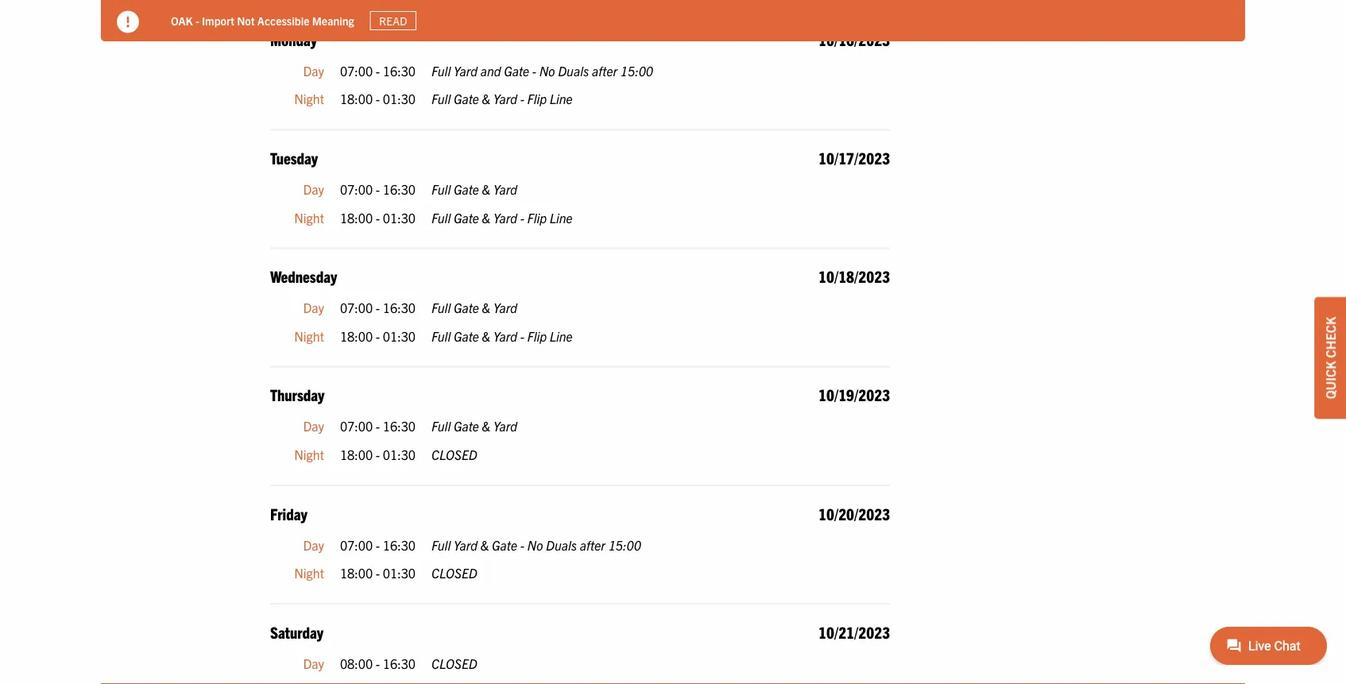 Task type: vqa. For each thing, say whether or not it's contained in the screenshot.
16:30 associated with Saturday
yes



Task type: describe. For each thing, give the bounding box(es) containing it.
line for monday
[[550, 91, 573, 107]]

01:30 for thursday
[[383, 446, 416, 462]]

2 full from the top
[[432, 91, 451, 107]]

full yard & gate - no duals after 15:00
[[432, 537, 641, 553]]

quick check
[[1322, 317, 1338, 399]]

monday
[[270, 29, 317, 49]]

08:00 - 16:30
[[340, 655, 416, 671]]

18:00 for thursday
[[340, 446, 373, 462]]

full gate & yard - flip line for monday
[[432, 91, 573, 107]]

gate hours
[[117, 3, 238, 34]]

10/17/2023
[[819, 148, 890, 167]]

18:00 for wednesday
[[340, 328, 373, 344]]

lfd
[[230, 13, 250, 27]]

night for friday
[[294, 565, 324, 581]]

quick
[[1322, 361, 1338, 399]]

1 full from the top
[[432, 62, 451, 78]]

01:30 for tuesday
[[383, 209, 416, 225]]

demurrage
[[263, 13, 317, 27]]

oak - import not accessible meaning
[[171, 13, 354, 27]]

full gate & yard - flip line for wednesday
[[432, 328, 573, 344]]

wednesday
[[270, 266, 337, 286]]

07:00 - 16:30 for wednesday
[[340, 300, 416, 315]]

trapac.com
[[171, 13, 228, 27]]

duals for 10/16/2023
[[558, 62, 589, 78]]

hours
[[170, 3, 238, 34]]

saturday
[[270, 622, 324, 642]]

16:30 for friday
[[383, 537, 416, 553]]

5 full from the top
[[432, 300, 451, 315]]

16:30 for monday
[[383, 62, 416, 78]]

read link for trapac.com lfd & demurrage
[[333, 11, 379, 30]]

10/16/2023
[[819, 29, 890, 49]]

flip for wednesday
[[527, 328, 547, 344]]

3 closed from the top
[[432, 655, 477, 671]]

07:00 for wednesday
[[340, 300, 373, 315]]

solid image
[[117, 11, 139, 33]]

10/20/2023
[[819, 503, 890, 523]]

day for wednesday
[[303, 300, 324, 315]]

night for tuesday
[[294, 209, 324, 225]]

07:00 - 16:30 for tuesday
[[340, 181, 416, 197]]

8 full from the top
[[432, 537, 451, 553]]

full gate & yard for tuesday
[[432, 181, 517, 197]]

16:30 for wednesday
[[383, 300, 416, 315]]

18:00 - 01:30 for tuesday
[[340, 209, 416, 225]]

day for tuesday
[[303, 181, 324, 197]]



Task type: locate. For each thing, give the bounding box(es) containing it.
flip for monday
[[527, 91, 547, 107]]

3 night from the top
[[294, 328, 324, 344]]

tuesday
[[270, 148, 318, 167]]

1 07:00 from the top
[[340, 62, 373, 78]]

check
[[1322, 317, 1338, 358]]

2 18:00 from the top
[[340, 209, 373, 225]]

07:00 for monday
[[340, 62, 373, 78]]

night down "thursday"
[[294, 446, 324, 462]]

5 16:30 from the top
[[383, 537, 416, 553]]

2 closed from the top
[[432, 565, 477, 581]]

full gate & yard - flip line
[[432, 91, 573, 107], [432, 209, 573, 225], [432, 328, 573, 344]]

2 16:30 from the top
[[383, 181, 416, 197]]

6 16:30 from the top
[[383, 655, 416, 671]]

4 18:00 - 01:30 from the top
[[340, 446, 416, 462]]

5 01:30 from the top
[[383, 565, 416, 581]]

01:30
[[383, 91, 416, 107], [383, 209, 416, 225], [383, 328, 416, 344], [383, 446, 416, 462], [383, 565, 416, 581]]

3 01:30 from the top
[[383, 328, 416, 344]]

accessible
[[257, 13, 310, 27]]

read link right meaning
[[370, 11, 416, 30]]

07:00
[[340, 62, 373, 78], [340, 181, 373, 197], [340, 300, 373, 315], [340, 418, 373, 434], [340, 537, 373, 553]]

07:00 - 16:30 for friday
[[340, 537, 416, 553]]

3 day from the top
[[303, 300, 324, 315]]

1 vertical spatial after
[[580, 537, 606, 553]]

read right meaning
[[379, 14, 407, 28]]

15:00
[[620, 62, 653, 78], [608, 537, 641, 553]]

15:00 for 10/20/2023
[[608, 537, 641, 553]]

&
[[253, 13, 261, 27], [482, 91, 490, 107], [482, 181, 490, 197], [482, 209, 490, 225], [482, 300, 490, 315], [482, 328, 490, 344], [482, 418, 490, 434], [481, 537, 489, 553]]

2 read link from the left
[[370, 11, 416, 30]]

0 vertical spatial full gate & yard
[[432, 181, 517, 197]]

not
[[237, 13, 255, 27]]

line for wednesday
[[550, 328, 573, 344]]

0 vertical spatial flip
[[527, 91, 547, 107]]

1 16:30 from the top
[[383, 62, 416, 78]]

08:00
[[340, 655, 373, 671]]

01:30 for friday
[[383, 565, 416, 581]]

read link for oak - import not accessible meaning
[[370, 11, 416, 30]]

-
[[195, 13, 199, 27], [376, 62, 380, 78], [532, 62, 536, 78], [376, 91, 380, 107], [520, 91, 524, 107], [376, 181, 380, 197], [376, 209, 380, 225], [520, 209, 524, 225], [376, 300, 380, 315], [376, 328, 380, 344], [520, 328, 524, 344], [376, 418, 380, 434], [376, 446, 380, 462], [376, 537, 380, 553], [520, 537, 524, 553], [376, 565, 380, 581], [376, 655, 380, 671]]

1 vertical spatial closed
[[432, 565, 477, 581]]

flip
[[527, 91, 547, 107], [527, 209, 547, 225], [527, 328, 547, 344]]

3 full gate & yard - flip line from the top
[[432, 328, 573, 344]]

meaning
[[312, 13, 354, 27]]

2 read from the left
[[379, 14, 407, 28]]

2 line from the top
[[550, 209, 573, 225]]

day for monday
[[303, 62, 324, 78]]

1 line from the top
[[550, 91, 573, 107]]

day for saturday
[[303, 655, 324, 671]]

1 full gate & yard - flip line from the top
[[432, 91, 573, 107]]

1 18:00 from the top
[[340, 91, 373, 107]]

01:30 for monday
[[383, 91, 416, 107]]

1 flip from the top
[[527, 91, 547, 107]]

full
[[432, 62, 451, 78], [432, 91, 451, 107], [432, 181, 451, 197], [432, 209, 451, 225], [432, 300, 451, 315], [432, 328, 451, 344], [432, 418, 451, 434], [432, 537, 451, 553]]

1 18:00 - 01:30 from the top
[[340, 91, 416, 107]]

4 day from the top
[[303, 418, 324, 434]]

1 horizontal spatial read
[[379, 14, 407, 28]]

2 full gate & yard from the top
[[432, 300, 517, 315]]

trapac.com lfd & demurrage
[[171, 13, 317, 27]]

3 18:00 - 01:30 from the top
[[340, 328, 416, 344]]

day down friday
[[303, 537, 324, 553]]

10/21/2023
[[819, 622, 890, 642]]

18:00 - 01:30 for thursday
[[340, 446, 416, 462]]

duals for 10/20/2023
[[546, 537, 577, 553]]

0 vertical spatial duals
[[558, 62, 589, 78]]

day down tuesday
[[303, 181, 324, 197]]

5 night from the top
[[294, 565, 324, 581]]

07:00 - 16:30
[[340, 62, 416, 78], [340, 181, 416, 197], [340, 300, 416, 315], [340, 418, 416, 434], [340, 537, 416, 553]]

1 vertical spatial flip
[[527, 209, 547, 225]]

1 vertical spatial duals
[[546, 537, 577, 553]]

15:00 for 10/16/2023
[[620, 62, 653, 78]]

day down wednesday
[[303, 300, 324, 315]]

3 18:00 from the top
[[340, 328, 373, 344]]

18:00 - 01:30 for friday
[[340, 565, 416, 581]]

18:00
[[340, 91, 373, 107], [340, 209, 373, 225], [340, 328, 373, 344], [340, 446, 373, 462], [340, 565, 373, 581]]

2 01:30 from the top
[[383, 209, 416, 225]]

0 vertical spatial line
[[550, 91, 573, 107]]

10/18/2023
[[819, 266, 890, 286]]

0 vertical spatial after
[[592, 62, 618, 78]]

2 vertical spatial closed
[[432, 655, 477, 671]]

0 vertical spatial full gate & yard - flip line
[[432, 91, 573, 107]]

0 vertical spatial no
[[539, 62, 555, 78]]

night down wednesday
[[294, 328, 324, 344]]

after for 10/20/2023
[[580, 537, 606, 553]]

4 01:30 from the top
[[383, 446, 416, 462]]

no for friday
[[527, 537, 543, 553]]

no
[[539, 62, 555, 78], [527, 537, 543, 553]]

full gate & yard
[[432, 181, 517, 197], [432, 300, 517, 315], [432, 418, 517, 434]]

7 full from the top
[[432, 418, 451, 434]]

2 vertical spatial line
[[550, 328, 573, 344]]

full yard and gate - no duals after 15:00
[[432, 62, 653, 78]]

night for wednesday
[[294, 328, 324, 344]]

oak
[[171, 13, 193, 27]]

day for thursday
[[303, 418, 324, 434]]

5 07:00 - 16:30 from the top
[[340, 537, 416, 553]]

3 full gate & yard from the top
[[432, 418, 517, 434]]

full gate & yard - flip line for tuesday
[[432, 209, 573, 225]]

18:00 for monday
[[340, 91, 373, 107]]

night
[[294, 91, 324, 107], [294, 209, 324, 225], [294, 328, 324, 344], [294, 446, 324, 462], [294, 565, 324, 581]]

line
[[550, 91, 573, 107], [550, 209, 573, 225], [550, 328, 573, 344]]

07:00 - 16:30 for monday
[[340, 62, 416, 78]]

day for friday
[[303, 537, 324, 553]]

day down "thursday"
[[303, 418, 324, 434]]

flip for tuesday
[[527, 209, 547, 225]]

2 day from the top
[[303, 181, 324, 197]]

18:00 for friday
[[340, 565, 373, 581]]

read link right the monday at the left
[[333, 11, 379, 30]]

16:30
[[383, 62, 416, 78], [383, 181, 416, 197], [383, 300, 416, 315], [383, 418, 416, 434], [383, 537, 416, 553], [383, 655, 416, 671]]

import
[[202, 13, 234, 27]]

4 07:00 - 16:30 from the top
[[340, 418, 416, 434]]

closed for thursday
[[432, 446, 477, 462]]

2 18:00 - 01:30 from the top
[[340, 209, 416, 225]]

day down the monday at the left
[[303, 62, 324, 78]]

no for monday
[[539, 62, 555, 78]]

1 01:30 from the top
[[383, 91, 416, 107]]

01:30 for wednesday
[[383, 328, 416, 344]]

07:00 for thursday
[[340, 418, 373, 434]]

07:00 for friday
[[340, 537, 373, 553]]

1 read link from the left
[[333, 11, 379, 30]]

after for 10/16/2023
[[592, 62, 618, 78]]

18:00 - 01:30
[[340, 91, 416, 107], [340, 209, 416, 225], [340, 328, 416, 344], [340, 446, 416, 462], [340, 565, 416, 581]]

night for thursday
[[294, 446, 324, 462]]

friday
[[270, 503, 307, 523]]

3 line from the top
[[550, 328, 573, 344]]

3 flip from the top
[[527, 328, 547, 344]]

2 vertical spatial full gate & yard
[[432, 418, 517, 434]]

16:30 for tuesday
[[383, 181, 416, 197]]

1 vertical spatial no
[[527, 537, 543, 553]]

closed for friday
[[432, 565, 477, 581]]

4 16:30 from the top
[[383, 418, 416, 434]]

after
[[592, 62, 618, 78], [580, 537, 606, 553]]

2 full gate & yard - flip line from the top
[[432, 209, 573, 225]]

read
[[342, 14, 370, 28], [379, 14, 407, 28]]

1 vertical spatial full gate & yard - flip line
[[432, 209, 573, 225]]

1 vertical spatial 15:00
[[608, 537, 641, 553]]

duals
[[558, 62, 589, 78], [546, 537, 577, 553]]

16:30 for saturday
[[383, 655, 416, 671]]

night up saturday
[[294, 565, 324, 581]]

5 18:00 - 01:30 from the top
[[340, 565, 416, 581]]

thursday
[[270, 385, 325, 405]]

day down saturday
[[303, 655, 324, 671]]

0 vertical spatial 15:00
[[620, 62, 653, 78]]

18:00 - 01:30 for monday
[[340, 91, 416, 107]]

day
[[303, 62, 324, 78], [303, 181, 324, 197], [303, 300, 324, 315], [303, 418, 324, 434], [303, 537, 324, 553], [303, 655, 324, 671]]

gate
[[117, 3, 165, 34], [504, 62, 529, 78], [454, 91, 479, 107], [454, 181, 479, 197], [454, 209, 479, 225], [454, 300, 479, 315], [454, 328, 479, 344], [454, 418, 479, 434], [492, 537, 517, 553]]

yard
[[454, 62, 478, 78], [493, 91, 517, 107], [493, 181, 517, 197], [493, 209, 517, 225], [493, 300, 517, 315], [493, 328, 517, 344], [493, 418, 517, 434], [454, 537, 478, 553]]

night up tuesday
[[294, 91, 324, 107]]

1 closed from the top
[[432, 446, 477, 462]]

2 night from the top
[[294, 209, 324, 225]]

4 18:00 from the top
[[340, 446, 373, 462]]

2 07:00 from the top
[[340, 181, 373, 197]]

2 vertical spatial full gate & yard - flip line
[[432, 328, 573, 344]]

6 full from the top
[[432, 328, 451, 344]]

18:00 for tuesday
[[340, 209, 373, 225]]

4 full from the top
[[432, 209, 451, 225]]

night for monday
[[294, 91, 324, 107]]

18:00 - 01:30 for wednesday
[[340, 328, 416, 344]]

full gate & yard for thursday
[[432, 418, 517, 434]]

07:00 - 16:30 for thursday
[[340, 418, 416, 434]]

closed
[[432, 446, 477, 462], [432, 565, 477, 581], [432, 655, 477, 671]]

full gate & yard for wednesday
[[432, 300, 517, 315]]

3 16:30 from the top
[[383, 300, 416, 315]]

night up wednesday
[[294, 209, 324, 225]]

2 vertical spatial flip
[[527, 328, 547, 344]]

1 read from the left
[[342, 14, 370, 28]]

read right demurrage
[[342, 14, 370, 28]]

4 07:00 from the top
[[340, 418, 373, 434]]

1 day from the top
[[303, 62, 324, 78]]

read link
[[333, 11, 379, 30], [370, 11, 416, 30]]

10/19/2023
[[819, 385, 890, 405]]

16:30 for thursday
[[383, 418, 416, 434]]

6 day from the top
[[303, 655, 324, 671]]

5 07:00 from the top
[[340, 537, 373, 553]]

5 18:00 from the top
[[340, 565, 373, 581]]

1 07:00 - 16:30 from the top
[[340, 62, 416, 78]]

read for oak - import not accessible meaning
[[379, 14, 407, 28]]

2 flip from the top
[[527, 209, 547, 225]]

line for tuesday
[[550, 209, 573, 225]]

3 07:00 - 16:30 from the top
[[340, 300, 416, 315]]

4 night from the top
[[294, 446, 324, 462]]

0 horizontal spatial read
[[342, 14, 370, 28]]

07:00 for tuesday
[[340, 181, 373, 197]]

read for trapac.com lfd & demurrage
[[342, 14, 370, 28]]

and
[[481, 62, 501, 78]]

quick check link
[[1314, 297, 1346, 419]]

2 07:00 - 16:30 from the top
[[340, 181, 416, 197]]

1 full gate & yard from the top
[[432, 181, 517, 197]]

1 vertical spatial full gate & yard
[[432, 300, 517, 315]]

1 vertical spatial line
[[550, 209, 573, 225]]

5 day from the top
[[303, 537, 324, 553]]

3 full from the top
[[432, 181, 451, 197]]

3 07:00 from the top
[[340, 300, 373, 315]]

0 vertical spatial closed
[[432, 446, 477, 462]]

1 night from the top
[[294, 91, 324, 107]]



